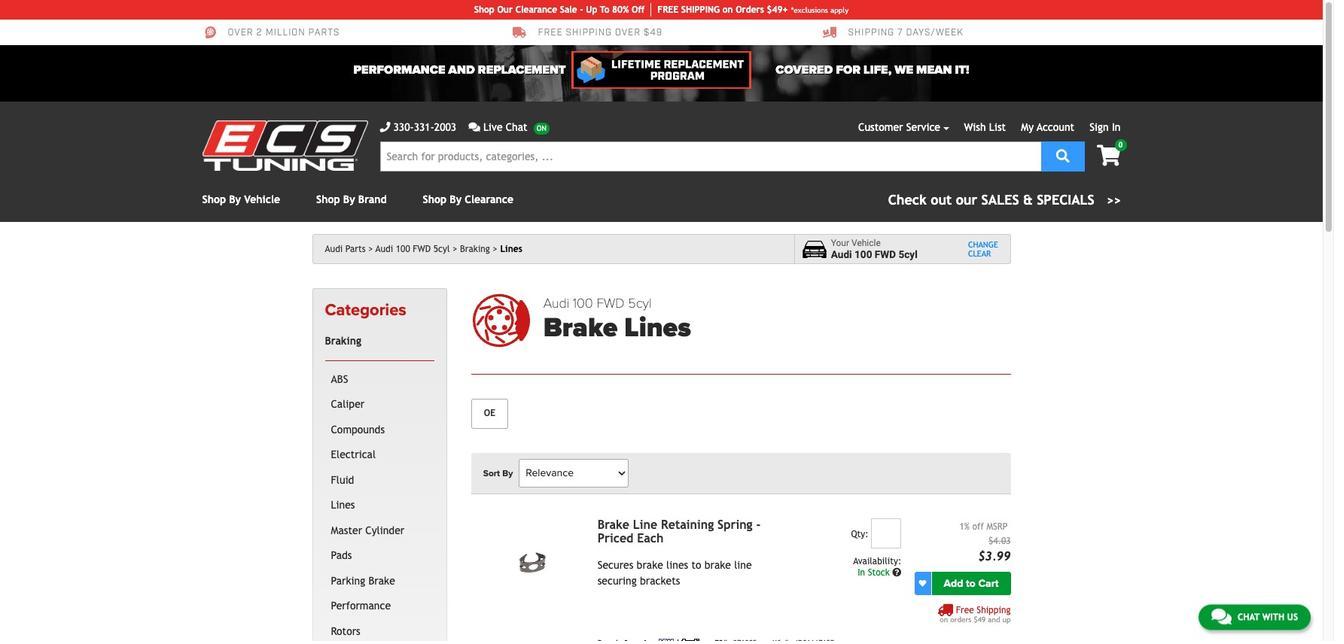 Task type: locate. For each thing, give the bounding box(es) containing it.
audi
[[325, 244, 343, 255], [376, 244, 393, 255], [831, 249, 852, 261], [543, 295, 570, 312]]

clear link
[[968, 249, 998, 258]]

1 horizontal spatial free
[[956, 605, 974, 616]]

shipping down cart
[[977, 605, 1011, 616]]

audi for audi parts
[[325, 244, 343, 255]]

days/week
[[906, 27, 964, 39]]

sale
[[560, 5, 577, 15]]

add to cart button
[[932, 572, 1011, 595]]

shop for shop by clearance
[[423, 194, 447, 206]]

braking subcategories element
[[325, 361, 434, 642]]

free inside free shipping on orders $49 and up
[[956, 605, 974, 616]]

for
[[836, 62, 861, 78]]

1 horizontal spatial braking link
[[460, 244, 498, 255]]

braking link down 'shop by clearance' 'link'
[[460, 244, 498, 255]]

brake left line
[[705, 559, 731, 571]]

line
[[734, 559, 752, 571]]

sort by
[[483, 468, 513, 479]]

1 horizontal spatial in
[[1112, 121, 1121, 133]]

on left orders
[[940, 616, 948, 624]]

1 vertical spatial brake
[[598, 518, 630, 532]]

sales & specials
[[982, 192, 1095, 208]]

sales & specials link
[[888, 190, 1121, 210]]

over 2 million parts link
[[202, 26, 340, 39]]

comments image inside chat with us "link"
[[1212, 608, 1232, 626]]

orders
[[950, 616, 972, 624]]

shop by clearance
[[423, 194, 514, 206]]

brake
[[543, 312, 618, 344], [598, 518, 630, 532], [369, 575, 395, 587]]

0 horizontal spatial shipping
[[848, 27, 895, 39]]

1 vertical spatial to
[[966, 577, 976, 590]]

your vehicle audi 100 fwd 5cyl
[[831, 238, 918, 261]]

pads
[[331, 550, 352, 562]]

clear
[[968, 249, 991, 258]]

330-
[[393, 121, 414, 133]]

$3.99
[[978, 550, 1011, 564]]

5cyl for audi 100 fwd 5cyl brake lines
[[628, 295, 652, 312]]

2 horizontal spatial 100
[[855, 249, 872, 261]]

shipping
[[566, 27, 612, 39]]

1 horizontal spatial lines
[[500, 244, 522, 255]]

1 horizontal spatial comments image
[[1212, 608, 1232, 626]]

2 brake from the left
[[705, 559, 731, 571]]

account
[[1037, 121, 1075, 133]]

to
[[692, 559, 701, 571], [966, 577, 976, 590]]

availability:
[[853, 556, 902, 567]]

by up audi 100 fwd 5cyl link
[[450, 194, 462, 206]]

to right lines
[[692, 559, 701, 571]]

vehicle down 'ecs tuning' image
[[244, 194, 280, 206]]

1 horizontal spatial brake
[[705, 559, 731, 571]]

80%
[[612, 5, 629, 15]]

braking up abs
[[325, 335, 361, 347]]

2 vertical spatial brake
[[369, 575, 395, 587]]

1 horizontal spatial 5cyl
[[628, 295, 652, 312]]

fwd
[[413, 244, 431, 255], [875, 249, 896, 261], [597, 295, 625, 312]]

1 horizontal spatial on
[[940, 616, 948, 624]]

1 vertical spatial braking
[[325, 335, 361, 347]]

0 horizontal spatial 5cyl
[[434, 244, 450, 255]]

clearance for by
[[465, 194, 514, 206]]

$49 inside free shipping on orders $49 and up
[[974, 616, 986, 624]]

0 vertical spatial chat
[[506, 121, 528, 133]]

- for spring
[[756, 518, 761, 532]]

free down shop our clearance sale - up to 80% off
[[538, 27, 563, 39]]

comments image
[[469, 122, 480, 133], [1212, 608, 1232, 626]]

audi inside your vehicle audi 100 fwd 5cyl
[[831, 249, 852, 261]]

1 horizontal spatial chat
[[1238, 612, 1260, 623]]

es#376305 - 4d0611715b - brake line retaining spring - priced each - secures brake lines to brake line securing brackets - genuine volkswagen audi - audi image
[[471, 519, 586, 604]]

0 vertical spatial vehicle
[[244, 194, 280, 206]]

lifetime replacement program banner image
[[572, 51, 751, 89]]

free down the add to cart
[[956, 605, 974, 616]]

audi for audi 100 fwd 5cyl brake lines
[[543, 295, 570, 312]]

shop for shop by vehicle
[[202, 194, 226, 206]]

100 for audi 100 fwd 5cyl
[[396, 244, 410, 255]]

clearance down live
[[465, 194, 514, 206]]

each
[[637, 531, 664, 546]]

2 horizontal spatial lines
[[625, 312, 691, 344]]

parts
[[308, 27, 340, 39]]

braking
[[460, 244, 490, 255], [325, 335, 361, 347]]

0 horizontal spatial vehicle
[[244, 194, 280, 206]]

vehicle right your
[[852, 238, 881, 248]]

phone image
[[380, 122, 390, 133]]

pads link
[[328, 544, 431, 569]]

$49 right the over
[[644, 27, 663, 39]]

0 horizontal spatial in
[[858, 568, 865, 578]]

in left stock
[[858, 568, 865, 578]]

brake
[[637, 559, 663, 571], [705, 559, 731, 571]]

1 horizontal spatial shipping
[[977, 605, 1011, 616]]

1 horizontal spatial clearance
[[516, 5, 557, 15]]

0 vertical spatial free
[[538, 27, 563, 39]]

5cyl
[[434, 244, 450, 255], [899, 249, 918, 261], [628, 295, 652, 312]]

performance
[[331, 600, 391, 612]]

1 horizontal spatial to
[[966, 577, 976, 590]]

by for clearance
[[450, 194, 462, 206]]

- left up
[[580, 5, 583, 15]]

0 vertical spatial to
[[692, 559, 701, 571]]

vehicle
[[244, 194, 280, 206], [852, 238, 881, 248]]

comments image left chat with us
[[1212, 608, 1232, 626]]

oe
[[484, 408, 495, 419]]

brake inside audi 100 fwd 5cyl brake lines
[[543, 312, 618, 344]]

over
[[615, 27, 641, 39]]

clearance for our
[[516, 5, 557, 15]]

parking brake link
[[328, 569, 431, 594]]

brand
[[358, 194, 387, 206]]

over 2 million parts
[[228, 27, 340, 39]]

add to cart
[[944, 577, 999, 590]]

1 horizontal spatial vehicle
[[852, 238, 881, 248]]

1 vertical spatial on
[[940, 616, 948, 624]]

by right the sort in the left of the page
[[502, 468, 513, 479]]

1 vertical spatial shipping
[[977, 605, 1011, 616]]

2 horizontal spatial 5cyl
[[899, 249, 918, 261]]

free
[[658, 5, 679, 15]]

live chat link
[[469, 120, 550, 136]]

0 vertical spatial shipping
[[848, 27, 895, 39]]

0 horizontal spatial fwd
[[413, 244, 431, 255]]

0 vertical spatial -
[[580, 5, 583, 15]]

fluid
[[331, 474, 354, 486]]

100 inside audi 100 fwd 5cyl brake lines
[[573, 295, 593, 312]]

1 vertical spatial $49
[[974, 616, 986, 624]]

- inside brake line retaining spring - priced each
[[756, 518, 761, 532]]

- right spring at the bottom right of the page
[[756, 518, 761, 532]]

fwd inside audi 100 fwd 5cyl brake lines
[[597, 295, 625, 312]]

100
[[396, 244, 410, 255], [855, 249, 872, 261], [573, 295, 593, 312]]

shop for shop our clearance sale - up to 80% off
[[474, 5, 495, 15]]

0 vertical spatial $49
[[644, 27, 663, 39]]

caliper link
[[328, 393, 431, 418]]

to right add
[[966, 577, 976, 590]]

0 horizontal spatial braking link
[[322, 329, 431, 355]]

braking down 'shop by clearance' 'link'
[[460, 244, 490, 255]]

5cyl inside audi 100 fwd 5cyl brake lines
[[628, 295, 652, 312]]

1%
[[960, 522, 970, 532]]

shipping
[[848, 27, 895, 39], [977, 605, 1011, 616]]

0 horizontal spatial lines
[[331, 500, 355, 512]]

sign
[[1090, 121, 1109, 133]]

0 horizontal spatial 100
[[396, 244, 410, 255]]

&
[[1023, 192, 1033, 208]]

1 vertical spatial lines
[[625, 312, 691, 344]]

-
[[580, 5, 583, 15], [756, 518, 761, 532]]

1 horizontal spatial -
[[756, 518, 761, 532]]

braking link down categories
[[322, 329, 431, 355]]

chat right live
[[506, 121, 528, 133]]

by down 'ecs tuning' image
[[229, 194, 241, 206]]

1 vertical spatial vehicle
[[852, 238, 881, 248]]

0 vertical spatial clearance
[[516, 5, 557, 15]]

shop our clearance sale - up to 80% off link
[[474, 3, 652, 17]]

clearance
[[516, 5, 557, 15], [465, 194, 514, 206]]

1 horizontal spatial $49
[[974, 616, 986, 624]]

0 vertical spatial braking
[[460, 244, 490, 255]]

1 vertical spatial chat
[[1238, 612, 1260, 623]]

0 vertical spatial lines
[[500, 244, 522, 255]]

shop by vehicle link
[[202, 194, 280, 206]]

braking for braking link to the bottom
[[325, 335, 361, 347]]

free shipping on orders $49 and up
[[940, 605, 1011, 624]]

0 horizontal spatial free
[[538, 27, 563, 39]]

in right sign
[[1112, 121, 1121, 133]]

2 horizontal spatial fwd
[[875, 249, 896, 261]]

in stock
[[858, 568, 893, 578]]

shop for shop by brand
[[316, 194, 340, 206]]

audi for audi 100 fwd 5cyl
[[376, 244, 393, 255]]

0 horizontal spatial to
[[692, 559, 701, 571]]

1 horizontal spatial 100
[[573, 295, 593, 312]]

specials
[[1037, 192, 1095, 208]]

free for shipping
[[956, 605, 974, 616]]

on right the ping
[[723, 5, 733, 15]]

1 horizontal spatial braking
[[460, 244, 490, 255]]

1 vertical spatial free
[[956, 605, 974, 616]]

Search text field
[[380, 142, 1041, 172]]

by for brand
[[343, 194, 355, 206]]

1 vertical spatial -
[[756, 518, 761, 532]]

comments image left live
[[469, 122, 480, 133]]

0 vertical spatial braking link
[[460, 244, 498, 255]]

0 horizontal spatial comments image
[[469, 122, 480, 133]]

1 vertical spatial clearance
[[465, 194, 514, 206]]

shop
[[474, 5, 495, 15], [202, 194, 226, 206], [316, 194, 340, 206], [423, 194, 447, 206]]

audi 100 fwd 5cyl brake lines
[[543, 295, 691, 344]]

on inside free shipping on orders $49 and up
[[940, 616, 948, 624]]

braking inside braking link
[[325, 335, 361, 347]]

0 horizontal spatial $49
[[644, 27, 663, 39]]

audi parts
[[325, 244, 366, 255]]

0 vertical spatial comments image
[[469, 122, 480, 133]]

orders
[[736, 5, 764, 15]]

retaining
[[661, 518, 714, 532]]

audi inside audi 100 fwd 5cyl brake lines
[[543, 295, 570, 312]]

stock
[[868, 568, 890, 578]]

performance
[[354, 62, 445, 78]]

0 vertical spatial on
[[723, 5, 733, 15]]

1 vertical spatial comments image
[[1212, 608, 1232, 626]]

0 horizontal spatial clearance
[[465, 194, 514, 206]]

0
[[1119, 141, 1123, 149]]

None number field
[[872, 519, 902, 549]]

in
[[1112, 121, 1121, 133], [858, 568, 865, 578]]

1 vertical spatial in
[[858, 568, 865, 578]]

performance link
[[328, 594, 431, 620]]

replacement
[[478, 62, 566, 78]]

performance and replacement
[[354, 62, 566, 78]]

0 horizontal spatial brake
[[637, 559, 663, 571]]

fluid link
[[328, 468, 431, 493]]

chat left with
[[1238, 612, 1260, 623]]

clearance right "our"
[[516, 5, 557, 15]]

electrical link
[[328, 443, 431, 468]]

brake up the brackets
[[637, 559, 663, 571]]

0 horizontal spatial braking
[[325, 335, 361, 347]]

2 vertical spatial lines
[[331, 500, 355, 512]]

$49 left and
[[974, 616, 986, 624]]

330-331-2003 link
[[380, 120, 457, 136]]

secures
[[598, 559, 634, 571]]

msrp
[[987, 522, 1008, 532]]

comments image inside live chat link
[[469, 122, 480, 133]]

1 horizontal spatial fwd
[[597, 295, 625, 312]]

off
[[973, 522, 984, 532]]

0 vertical spatial brake
[[543, 312, 618, 344]]

our
[[497, 5, 513, 15]]

shop by brand link
[[316, 194, 387, 206]]

chat
[[506, 121, 528, 133], [1238, 612, 1260, 623]]

shipping left 7
[[848, 27, 895, 39]]

1 vertical spatial braking link
[[322, 329, 431, 355]]

vehicle inside your vehicle audi 100 fwd 5cyl
[[852, 238, 881, 248]]

question circle image
[[893, 568, 902, 577]]

by left brand at the top of page
[[343, 194, 355, 206]]

chat with us
[[1238, 612, 1298, 623]]

0 horizontal spatial -
[[580, 5, 583, 15]]



Task type: vqa. For each thing, say whether or not it's contained in the screenshot.
$30.09
no



Task type: describe. For each thing, give the bounding box(es) containing it.
my account link
[[1021, 121, 1075, 133]]

to inside button
[[966, 577, 976, 590]]

330-331-2003
[[393, 121, 457, 133]]

wish
[[964, 121, 986, 133]]

live
[[483, 121, 503, 133]]

fwd inside your vehicle audi 100 fwd 5cyl
[[875, 249, 896, 261]]

change
[[968, 240, 998, 249]]

life,
[[864, 62, 892, 78]]

ecs tuning image
[[202, 120, 368, 171]]

us
[[1288, 612, 1298, 623]]

audi parts link
[[325, 244, 373, 255]]

parking brake
[[331, 575, 395, 587]]

rotors link
[[328, 620, 431, 642]]

change clear
[[968, 240, 998, 258]]

mean
[[917, 62, 952, 78]]

comments image for live
[[469, 122, 480, 133]]

qty:
[[851, 529, 869, 540]]

2
[[256, 27, 263, 39]]

service
[[906, 121, 941, 133]]

shipping inside 'link'
[[848, 27, 895, 39]]

0 vertical spatial in
[[1112, 121, 1121, 133]]

fwd for audi 100 fwd 5cyl brake lines
[[597, 295, 625, 312]]

free for shipping
[[538, 27, 563, 39]]

audi 100 fwd 5cyl link
[[376, 244, 457, 255]]

category navigation element
[[312, 288, 447, 642]]

my
[[1021, 121, 1034, 133]]

0 horizontal spatial chat
[[506, 121, 528, 133]]

0 horizontal spatial on
[[723, 5, 733, 15]]

shopping cart image
[[1097, 145, 1121, 166]]

5cyl inside your vehicle audi 100 fwd 5cyl
[[899, 249, 918, 261]]

*exclusions apply link
[[791, 4, 849, 15]]

off
[[632, 5, 645, 15]]

1 brake from the left
[[637, 559, 663, 571]]

genuine volkswagen audi - corporate logo image
[[624, 639, 700, 642]]

with
[[1263, 612, 1285, 623]]

comments image for chat
[[1212, 608, 1232, 626]]

chat with us link
[[1199, 605, 1311, 630]]

customer service
[[859, 121, 941, 133]]

change link
[[968, 240, 998, 249]]

brake inside brake line retaining spring - priced each
[[598, 518, 630, 532]]

master cylinder
[[331, 525, 405, 537]]

100 for audi 100 fwd 5cyl brake lines
[[573, 295, 593, 312]]

customer service button
[[859, 120, 949, 136]]

it!
[[955, 62, 970, 78]]

lines
[[667, 559, 688, 571]]

compounds link
[[328, 418, 431, 443]]

over
[[228, 27, 254, 39]]

ping
[[700, 5, 720, 15]]

free shipping over $49 link
[[512, 26, 663, 39]]

shop by vehicle
[[202, 194, 280, 206]]

live chat
[[483, 121, 528, 133]]

covered for life, we mean it!
[[776, 62, 970, 78]]

fwd for audi 100 fwd 5cyl
[[413, 244, 431, 255]]

lines inside audi 100 fwd 5cyl brake lines
[[625, 312, 691, 344]]

add
[[944, 577, 964, 590]]

*exclusions
[[791, 6, 828, 14]]

brake line retaining spring - priced each
[[598, 518, 761, 546]]

shipping 7 days/week link
[[823, 26, 964, 39]]

to inside secures brake lines to brake line securing brackets
[[692, 559, 701, 571]]

compounds
[[331, 424, 385, 436]]

to
[[600, 5, 610, 15]]

your
[[831, 238, 849, 248]]

abs link
[[328, 367, 431, 393]]

customer
[[859, 121, 903, 133]]

search image
[[1056, 149, 1070, 162]]

oe link
[[471, 399, 508, 429]]

shop our clearance sale - up to 80% off
[[474, 5, 645, 15]]

free ship ping on orders $49+ *exclusions apply
[[658, 5, 849, 15]]

lines link
[[328, 493, 431, 519]]

parking
[[331, 575, 365, 587]]

categories
[[325, 300, 407, 320]]

million
[[266, 27, 306, 39]]

- for sale
[[580, 5, 583, 15]]

by for vehicle
[[229, 194, 241, 206]]

sales
[[982, 192, 1019, 208]]

7
[[898, 27, 903, 39]]

apply
[[831, 6, 849, 14]]

and
[[988, 616, 1000, 624]]

master cylinder link
[[328, 519, 431, 544]]

5cyl for audi 100 fwd 5cyl
[[434, 244, 450, 255]]

chat inside "link"
[[1238, 612, 1260, 623]]

1% off msrp $4.03 $3.99
[[960, 522, 1011, 564]]

brake line retaining spring - priced each link
[[598, 518, 761, 546]]

100 inside your vehicle audi 100 fwd 5cyl
[[855, 249, 872, 261]]

brackets
[[640, 575, 680, 587]]

caliper
[[331, 399, 365, 411]]

abs
[[331, 373, 348, 385]]

braking for braking link to the right
[[460, 244, 490, 255]]

2003
[[434, 121, 457, 133]]

331-
[[414, 121, 434, 133]]

rotors
[[331, 626, 361, 638]]

and
[[449, 62, 475, 78]]

brake inside braking subcategories element
[[369, 575, 395, 587]]

shipping inside free shipping on orders $49 and up
[[977, 605, 1011, 616]]

$4.03
[[989, 536, 1011, 546]]

$49+
[[767, 5, 788, 15]]

add to wish list image
[[919, 580, 927, 588]]

free shipping over $49
[[538, 27, 663, 39]]

ship
[[681, 5, 700, 15]]

parts
[[346, 244, 366, 255]]

sort
[[483, 468, 500, 479]]

lines inside braking subcategories element
[[331, 500, 355, 512]]

up
[[1003, 616, 1011, 624]]



